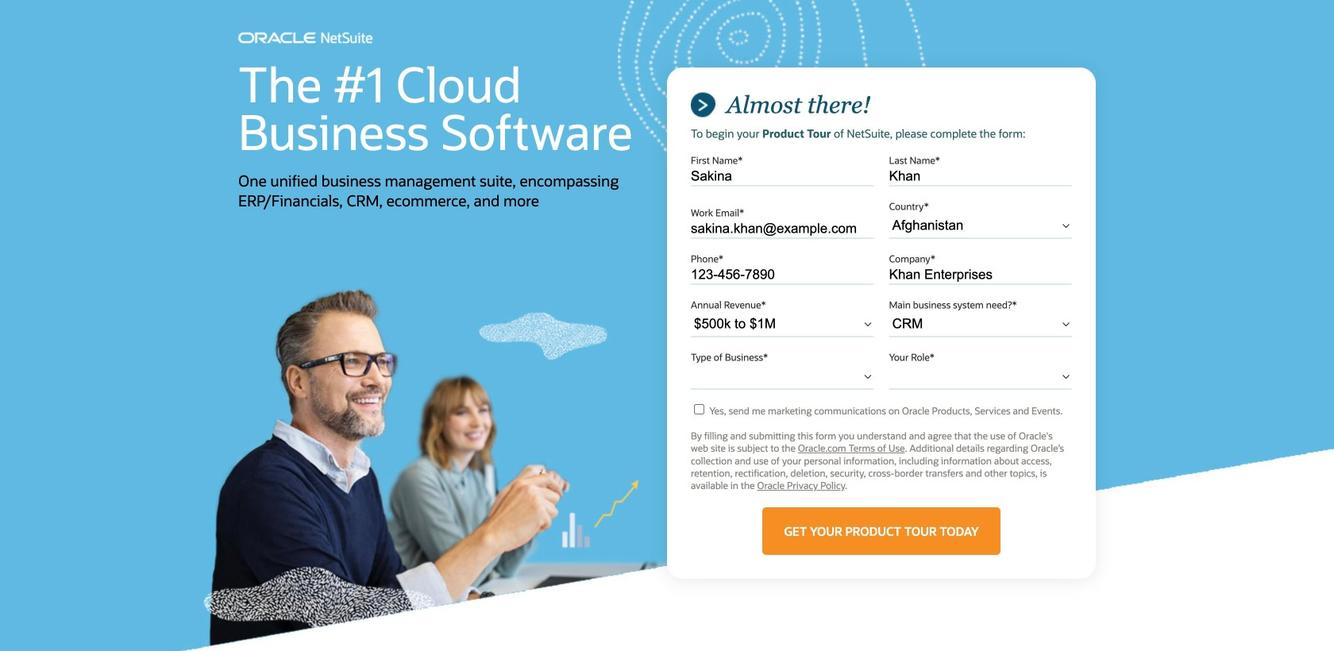Task type: locate. For each thing, give the bounding box(es) containing it.
None text field
[[889, 167, 1073, 187], [691, 219, 874, 239], [889, 167, 1073, 187], [691, 219, 874, 239]]

None submit
[[763, 508, 1001, 555]]

None checkbox
[[694, 404, 705, 415]]

None text field
[[691, 167, 874, 187], [691, 265, 874, 285], [889, 265, 1073, 285], [691, 167, 874, 187], [691, 265, 874, 285], [889, 265, 1073, 285]]



Task type: describe. For each thing, give the bounding box(es) containing it.
oracle netsuite image
[[238, 32, 373, 44]]



